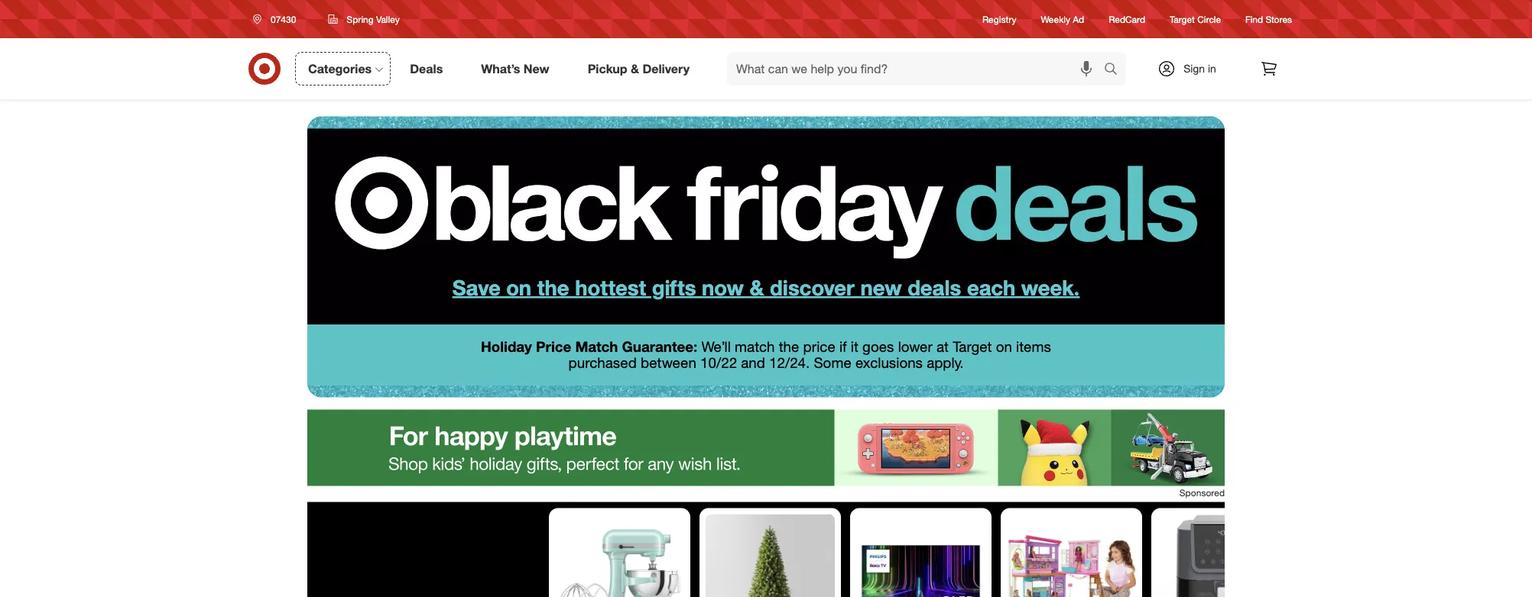 Task type: describe. For each thing, give the bounding box(es) containing it.
delivery
[[643, 61, 690, 76]]

deals
[[908, 275, 961, 301]]

spring valley
[[347, 13, 400, 25]]

0 vertical spatial target
[[1170, 13, 1195, 25]]

barbie vacation house playset image
[[1007, 515, 1136, 598]]

7.5' pre-lit led alberta spruce artificial christmas tree warm white lights - wondershop™ image
[[706, 515, 835, 598]]

deals
[[410, 61, 443, 76]]

sponsored
[[1180, 487, 1225, 499]]

guarantee:
[[622, 338, 697, 356]]

purchased
[[569, 354, 637, 372]]

discover
[[770, 275, 855, 301]]

sur la table kitchen essentials 5qt air fryer image
[[1158, 515, 1287, 598]]

holiday price match guarantee:
[[481, 338, 697, 356]]

weekly
[[1041, 13, 1070, 25]]

and
[[741, 354, 765, 372]]

redcard
[[1109, 13, 1145, 25]]

the for on
[[537, 275, 569, 301]]

circle
[[1197, 13, 1221, 25]]

target black friday deals image
[[307, 99, 1225, 325]]

target circle link
[[1170, 13, 1221, 26]]

between
[[641, 354, 696, 372]]

match
[[735, 338, 775, 356]]

What can we help you find? suggestions appear below search field
[[727, 52, 1108, 86]]

weekly ad link
[[1041, 13, 1084, 26]]

holiday
[[481, 338, 532, 356]]

categories link
[[295, 52, 391, 86]]

we'll match the price if it goes lower at target on items purchased between 10/22 and 12/24. some exclusions apply.
[[569, 338, 1051, 372]]

categories
[[308, 61, 372, 76]]

sign in
[[1184, 62, 1216, 75]]

target circle
[[1170, 13, 1221, 25]]

the for match
[[779, 338, 799, 356]]

registry link
[[983, 13, 1017, 26]]

1 vertical spatial &
[[750, 275, 764, 301]]

exclusions
[[855, 354, 923, 372]]

hottest
[[575, 275, 646, 301]]

what's new
[[481, 61, 549, 76]]

week.
[[1021, 275, 1080, 301]]

in
[[1208, 62, 1216, 75]]



Task type: locate. For each thing, give the bounding box(es) containing it.
each
[[967, 275, 1016, 301]]

goes
[[863, 338, 894, 356]]

find stores link
[[1246, 13, 1292, 26]]

now
[[702, 275, 744, 301]]

philips 50" 4k qled roku smart tv - 50pul7973/f7 - special purchase image
[[856, 515, 986, 598]]

we'll
[[701, 338, 731, 356]]

0 vertical spatial on
[[506, 275, 532, 301]]

10/22
[[700, 354, 737, 372]]

1 horizontal spatial target
[[1170, 13, 1195, 25]]

& right now
[[750, 275, 764, 301]]

match
[[575, 338, 618, 356]]

the left the hottest
[[537, 275, 569, 301]]

spring valley button
[[318, 5, 410, 33]]

the inside we'll match the price if it goes lower at target on items purchased between 10/22 and 12/24. some exclusions apply.
[[779, 338, 799, 356]]

deals link
[[397, 52, 462, 86]]

items
[[1016, 338, 1051, 356]]

ad
[[1073, 13, 1084, 25]]

target
[[1170, 13, 1195, 25], [953, 338, 992, 356]]

advertisement region
[[307, 410, 1225, 487]]

0 horizontal spatial the
[[537, 275, 569, 301]]

what's new link
[[468, 52, 569, 86]]

target left circle
[[1170, 13, 1195, 25]]

1 horizontal spatial on
[[996, 338, 1012, 356]]

0 horizontal spatial &
[[631, 61, 639, 76]]

0 horizontal spatial target
[[953, 338, 992, 356]]

1 horizontal spatial the
[[779, 338, 799, 356]]

the left price
[[779, 338, 799, 356]]

save on the hottest gifts now & discover new deals each week. link
[[307, 99, 1225, 325]]

at
[[937, 338, 949, 356]]

target inside we'll match the price if it goes lower at target on items purchased between 10/22 and 12/24. some exclusions apply.
[[953, 338, 992, 356]]

target right at
[[953, 338, 992, 356]]

0 horizontal spatial on
[[506, 275, 532, 301]]

& right pickup
[[631, 61, 639, 76]]

weekly ad
[[1041, 13, 1084, 25]]

search
[[1097, 63, 1134, 78]]

12/24.
[[769, 354, 810, 372]]

save on the hottest gifts now & discover new deals each week.
[[452, 275, 1080, 301]]

0 vertical spatial &
[[631, 61, 639, 76]]

spring
[[347, 13, 374, 25]]

apply.
[[927, 354, 964, 372]]

gifts
[[652, 275, 696, 301]]

pickup
[[588, 61, 627, 76]]

registry
[[983, 13, 1017, 25]]

find stores
[[1246, 13, 1292, 25]]

lower
[[898, 338, 933, 356]]

1 vertical spatial target
[[953, 338, 992, 356]]

find
[[1246, 13, 1263, 25]]

sign in link
[[1145, 52, 1240, 86]]

on
[[506, 275, 532, 301], [996, 338, 1012, 356]]

some
[[814, 354, 852, 372]]

valley
[[376, 13, 400, 25]]

search button
[[1097, 52, 1134, 89]]

carousel region
[[307, 503, 1293, 598]]

1 vertical spatial the
[[779, 338, 799, 356]]

what's
[[481, 61, 520, 76]]

on left "items"
[[996, 338, 1012, 356]]

the inside save on the hottest gifts now & discover new deals each week. link
[[537, 275, 569, 301]]

it
[[851, 338, 859, 356]]

0 vertical spatial the
[[537, 275, 569, 301]]

kitchenaid 5.5 quart bowl-lift stand mixer - ksm55 - ice image
[[555, 515, 684, 598]]

1 vertical spatial on
[[996, 338, 1012, 356]]

if
[[839, 338, 847, 356]]

1 horizontal spatial &
[[750, 275, 764, 301]]

new
[[524, 61, 549, 76]]

redcard link
[[1109, 13, 1145, 26]]

07430 button
[[243, 5, 312, 33]]

stores
[[1266, 13, 1292, 25]]

pickup & delivery link
[[575, 52, 709, 86]]

pickup & delivery
[[588, 61, 690, 76]]

price
[[536, 338, 571, 356]]

sign
[[1184, 62, 1205, 75]]

the
[[537, 275, 569, 301], [779, 338, 799, 356]]

price
[[803, 338, 835, 356]]

&
[[631, 61, 639, 76], [750, 275, 764, 301]]

on inside we'll match the price if it goes lower at target on items purchased between 10/22 and 12/24. some exclusions apply.
[[996, 338, 1012, 356]]

on right save
[[506, 275, 532, 301]]

save
[[452, 275, 501, 301]]

new
[[860, 275, 902, 301]]

07430
[[271, 13, 296, 25]]



Task type: vqa. For each thing, say whether or not it's contained in the screenshot.
the "10/22"
yes



